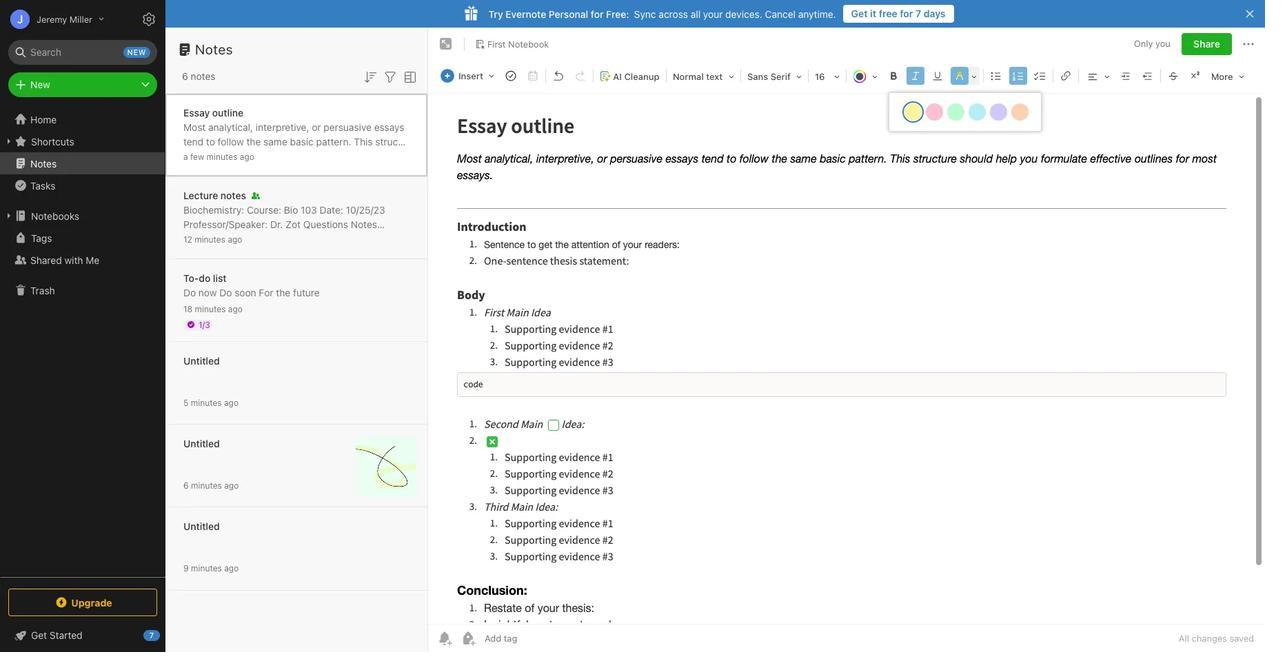 Task type: describe. For each thing, give the bounding box(es) containing it.
share
[[1194, 38, 1221, 50]]

a few minutes ago
[[184, 151, 254, 162]]

6 notes
[[182, 70, 216, 82]]

get started
[[31, 630, 83, 642]]

expand notebooks image
[[3, 210, 14, 221]]

it
[[871, 8, 877, 19]]

essays
[[374, 121, 405, 133]]

miller
[[70, 13, 92, 24]]

minutes for 18
[[195, 304, 226, 314]]

should
[[204, 150, 234, 162]]

6 for 6 minutes ago
[[184, 480, 189, 491]]

lecture notes
[[184, 189, 246, 201]]

trash
[[30, 285, 55, 296]]

professor/speaker:
[[184, 218, 268, 230]]

most
[[184, 121, 206, 133]]

Note Editor text field
[[428, 94, 1266, 624]]

the inside most analytical, interpretive, or persuasive essays tend to follow the same basic pattern. this struc ture should help you formulate effective outlines for most ...
[[247, 136, 261, 147]]

12
[[184, 234, 192, 245]]

or
[[312, 121, 321, 133]]

7 inside button
[[916, 8, 922, 19]]

insert link image
[[1057, 66, 1076, 86]]

9
[[184, 563, 189, 574]]

normal text
[[673, 71, 723, 82]]

18
[[184, 304, 193, 314]]

saved
[[1230, 633, 1255, 644]]

cleanup
[[625, 71, 660, 82]]

bold image
[[884, 66, 904, 86]]

103
[[301, 204, 317, 216]]

outdent image
[[1139, 66, 1158, 86]]

Heading level field
[[668, 66, 739, 86]]

note list element
[[166, 28, 428, 653]]

7 inside help and learning task checklist field
[[150, 631, 154, 640]]

most
[[198, 165, 221, 176]]

italic image
[[906, 66, 926, 86]]

16
[[815, 71, 825, 82]]

days
[[924, 8, 946, 19]]

text
[[707, 71, 723, 82]]

ago for 12 minutes ago
[[228, 234, 242, 245]]

ai cleanup button
[[595, 66, 665, 86]]

sans
[[748, 71, 769, 82]]

ai cleanup
[[614, 71, 660, 82]]

effective
[[322, 150, 361, 162]]

jeremy
[[37, 13, 67, 24]]

add tag image
[[460, 631, 477, 647]]

course: bio
[[247, 204, 298, 216]]

essay
[[184, 107, 210, 118]]

5
[[184, 398, 189, 408]]

first
[[488, 38, 506, 49]]

underline image
[[929, 66, 948, 86]]

ago for 18 minutes ago
[[228, 304, 243, 314]]

shortcuts button
[[0, 130, 165, 152]]

serif
[[771, 71, 791, 82]]

Font family field
[[743, 66, 807, 86]]

1 horizontal spatial notes
[[195, 41, 233, 57]]

notes for 6 notes
[[191, 70, 216, 82]]

6 for 6 notes
[[182, 70, 188, 82]]

Add tag field
[[484, 633, 587, 645]]

untitled for 6
[[184, 438, 220, 449]]

for inside most analytical, interpretive, or persuasive essays tend to follow the same basic pattern. this struc ture should help you formulate effective outlines for most ...
[[184, 165, 196, 176]]

this
[[354, 136, 373, 147]]

new
[[30, 79, 50, 90]]

ai
[[614, 71, 622, 82]]

anytime.
[[799, 8, 837, 20]]

to-
[[184, 272, 199, 284]]

upgrade
[[71, 597, 112, 609]]

strikethrough image
[[1164, 66, 1184, 86]]

biochemistry:
[[184, 204, 244, 216]]

jeremy miller
[[37, 13, 92, 24]]

more
[[1212, 71, 1234, 82]]

normal
[[673, 71, 704, 82]]

home link
[[0, 108, 166, 130]]

indent image
[[1117, 66, 1136, 86]]

tags button
[[0, 227, 165, 249]]

all
[[691, 8, 701, 20]]

future
[[293, 287, 320, 298]]

the inside the to-do list do now do soon for the future
[[276, 287, 291, 298]]

lecture
[[184, 189, 218, 201]]

18 minutes ago
[[184, 304, 243, 314]]

help
[[236, 150, 255, 162]]

upgrade button
[[8, 589, 157, 617]]

add filters image
[[382, 69, 399, 85]]

shortcuts
[[31, 136, 74, 147]]

9 minutes ago
[[184, 563, 239, 574]]

...
[[223, 165, 232, 176]]

undo image
[[549, 66, 568, 86]]

shared with me
[[30, 254, 100, 266]]

shared with me link
[[0, 249, 165, 271]]



Task type: vqa. For each thing, say whether or not it's contained in the screenshot.
WHAT'S NEW Field
no



Task type: locate. For each thing, give the bounding box(es) containing it.
1 do from the left
[[184, 287, 196, 298]]

tree containing home
[[0, 108, 166, 577]]

1 vertical spatial untitled
[[184, 438, 220, 449]]

interpretive,
[[256, 121, 309, 133]]

note window element
[[428, 28, 1266, 653]]

1/3
[[199, 320, 210, 330]]

minutes for 9
[[191, 563, 222, 574]]

0 horizontal spatial do
[[184, 287, 196, 298]]

for inside button
[[901, 8, 914, 19]]

0 horizontal spatial notes
[[30, 158, 57, 169]]

do down 'list'
[[220, 287, 232, 298]]

sans serif
[[748, 71, 791, 82]]

notes for lecture notes
[[221, 189, 246, 201]]

home
[[30, 113, 57, 125]]

all changes saved
[[1180, 633, 1255, 644]]

same
[[264, 136, 288, 147]]

Alignment field
[[1081, 66, 1115, 86]]

tree
[[0, 108, 166, 577]]

0 horizontal spatial the
[[247, 136, 261, 147]]

minutes for 5
[[191, 398, 222, 408]]

0 horizontal spatial for
[[184, 165, 196, 176]]

zot
[[286, 218, 301, 230]]

7 left click to collapse icon
[[150, 631, 154, 640]]

trash link
[[0, 279, 165, 301]]

checklist image
[[1031, 66, 1051, 86]]

untitled for 5
[[184, 355, 220, 367]]

basic
[[290, 136, 314, 147]]

notebooks
[[31, 210, 79, 222]]

12 minutes ago
[[184, 234, 242, 245]]

notes inside biochemistry: course: bio 103 date: 10/25/23 professor/speaker: dr. zot questions notes summary
[[351, 218, 377, 230]]

soon
[[235, 287, 256, 298]]

first notebook button
[[470, 34, 554, 54]]

your
[[704, 8, 723, 20]]

to
[[206, 136, 215, 147]]

notes link
[[0, 152, 165, 175]]

0 vertical spatial notes
[[191, 70, 216, 82]]

Add filters field
[[382, 68, 399, 85]]

ago for 9 minutes ago
[[224, 563, 239, 574]]

outlines
[[363, 150, 398, 162]]

you inside most analytical, interpretive, or persuasive essays tend to follow the same basic pattern. this struc ture should help you formulate effective outlines for most ...
[[258, 150, 274, 162]]

you inside note window element
[[1156, 38, 1171, 49]]

formulate
[[277, 150, 319, 162]]

6 minutes ago
[[184, 480, 239, 491]]

new
[[127, 48, 146, 57]]

Font size field
[[811, 66, 845, 86]]

1 horizontal spatial you
[[1156, 38, 1171, 49]]

me
[[86, 254, 100, 266]]

untitled down 5 minutes ago
[[184, 438, 220, 449]]

7
[[916, 8, 922, 19], [150, 631, 154, 640]]

all
[[1180, 633, 1190, 644]]

notebook
[[509, 38, 549, 49]]

to-do list do now do soon for the future
[[184, 272, 320, 298]]

minutes for 12
[[195, 234, 226, 245]]

get left started
[[31, 630, 47, 642]]

most analytical, interpretive, or persuasive essays tend to follow the same basic pattern. this struc ture should help you formulate effective outlines for most ...
[[184, 121, 405, 176]]

only you
[[1135, 38, 1171, 49]]

date:
[[320, 204, 343, 216]]

get inside button
[[852, 8, 868, 19]]

get for get it free for 7 days
[[852, 8, 868, 19]]

tags
[[31, 232, 52, 244]]

evernote
[[506, 8, 547, 20]]

cancel
[[765, 8, 796, 20]]

1 vertical spatial notes
[[30, 158, 57, 169]]

with
[[64, 254, 83, 266]]

Insert field
[[437, 66, 499, 86]]

a
[[184, 151, 188, 162]]

1 untitled from the top
[[184, 355, 220, 367]]

minutes for 6
[[191, 480, 222, 491]]

0 vertical spatial 6
[[182, 70, 188, 82]]

new search field
[[18, 40, 150, 65]]

essay outline
[[184, 107, 243, 118]]

1 vertical spatial 7
[[150, 631, 154, 640]]

ago
[[240, 151, 254, 162], [228, 234, 242, 245], [228, 304, 243, 314], [224, 398, 239, 408], [224, 480, 239, 491], [224, 563, 239, 574]]

for for free:
[[591, 8, 604, 20]]

untitled for 9
[[184, 520, 220, 532]]

2 do from the left
[[220, 287, 232, 298]]

0 vertical spatial you
[[1156, 38, 1171, 49]]

5 minutes ago
[[184, 398, 239, 408]]

0 horizontal spatial you
[[258, 150, 274, 162]]

0 vertical spatial 7
[[916, 8, 922, 19]]

1 vertical spatial 6
[[184, 480, 189, 491]]

1 vertical spatial you
[[258, 150, 274, 162]]

get
[[852, 8, 868, 19], [31, 630, 47, 642]]

1 horizontal spatial do
[[220, 287, 232, 298]]

click to collapse image
[[160, 627, 171, 644]]

1 horizontal spatial 7
[[916, 8, 922, 19]]

notes down 10/25/23 at the left
[[351, 218, 377, 230]]

untitled down 6 minutes ago
[[184, 520, 220, 532]]

1 horizontal spatial get
[[852, 8, 868, 19]]

for right free
[[901, 8, 914, 19]]

Search text field
[[18, 40, 148, 65]]

Sort options field
[[362, 68, 379, 85]]

notes
[[191, 70, 216, 82], [221, 189, 246, 201]]

shared
[[30, 254, 62, 266]]

started
[[50, 630, 83, 642]]

untitled down 1/3 on the left of the page
[[184, 355, 220, 367]]

notes up "essay"
[[191, 70, 216, 82]]

ago for 5 minutes ago
[[224, 398, 239, 408]]

3 untitled from the top
[[184, 520, 220, 532]]

Font color field
[[848, 66, 883, 86]]

you right only
[[1156, 38, 1171, 49]]

for left free:
[[591, 8, 604, 20]]

few
[[190, 151, 204, 162]]

2 vertical spatial notes
[[351, 218, 377, 230]]

1 horizontal spatial the
[[276, 287, 291, 298]]

View options field
[[399, 68, 419, 85]]

0 vertical spatial get
[[852, 8, 868, 19]]

Highlight field
[[949, 66, 982, 86]]

2 horizontal spatial notes
[[351, 218, 377, 230]]

0 horizontal spatial 7
[[150, 631, 154, 640]]

personal
[[549, 8, 589, 20]]

1 horizontal spatial notes
[[221, 189, 246, 201]]

for down the a
[[184, 165, 196, 176]]

get inside help and learning task checklist field
[[31, 630, 47, 642]]

insert
[[459, 70, 484, 81]]

do down "to-"
[[184, 287, 196, 298]]

task image
[[501, 66, 521, 86]]

do
[[184, 287, 196, 298], [220, 287, 232, 298]]

ago for 6 minutes ago
[[224, 480, 239, 491]]

More field
[[1207, 66, 1250, 86]]

add a reminder image
[[437, 631, 453, 647]]

summary
[[184, 233, 226, 245]]

get it free for 7 days
[[852, 8, 946, 19]]

analytical,
[[208, 121, 253, 133]]

the right for
[[276, 287, 291, 298]]

more actions image
[[1241, 36, 1258, 52]]

0 horizontal spatial notes
[[191, 70, 216, 82]]

list
[[213, 272, 227, 284]]

superscript image
[[1187, 66, 1206, 86]]

tend
[[184, 136, 204, 147]]

free
[[879, 8, 898, 19]]

2 horizontal spatial for
[[901, 8, 914, 19]]

Account field
[[0, 6, 104, 33]]

the
[[247, 136, 261, 147], [276, 287, 291, 298]]

0 vertical spatial the
[[247, 136, 261, 147]]

sync
[[634, 8, 656, 20]]

tasks
[[30, 180, 55, 191]]

notebooks link
[[0, 205, 165, 227]]

for for 7
[[901, 8, 914, 19]]

numbered list image
[[1009, 66, 1029, 86]]

6
[[182, 70, 188, 82], [184, 480, 189, 491]]

1 vertical spatial notes
[[221, 189, 246, 201]]

0 vertical spatial notes
[[195, 41, 233, 57]]

devices.
[[726, 8, 763, 20]]

for
[[901, 8, 914, 19], [591, 8, 604, 20], [184, 165, 196, 176]]

biochemistry: course: bio 103 date: 10/25/23 professor/speaker: dr. zot questions notes summary
[[184, 204, 385, 245]]

settings image
[[141, 11, 157, 28]]

2 untitled from the top
[[184, 438, 220, 449]]

expand note image
[[438, 36, 455, 52]]

get for get started
[[31, 630, 47, 642]]

2 vertical spatial untitled
[[184, 520, 220, 532]]

1 vertical spatial get
[[31, 630, 47, 642]]

only
[[1135, 38, 1154, 49]]

0 horizontal spatial get
[[31, 630, 47, 642]]

Help and Learning task checklist field
[[0, 625, 166, 647]]

you down same
[[258, 150, 274, 162]]

notes up 6 notes
[[195, 41, 233, 57]]

thumbnail image
[[356, 436, 417, 497]]

More actions field
[[1241, 33, 1258, 55]]

changes
[[1192, 633, 1228, 644]]

ture
[[184, 136, 403, 162]]

now
[[199, 287, 217, 298]]

bulleted list image
[[987, 66, 1006, 86]]

questions
[[303, 218, 348, 230]]

try
[[489, 8, 503, 20]]

do
[[199, 272, 211, 284]]

1 vertical spatial the
[[276, 287, 291, 298]]

notes up tasks
[[30, 158, 57, 169]]

get left it
[[852, 8, 868, 19]]

1 horizontal spatial for
[[591, 8, 604, 20]]

7 left days
[[916, 8, 922, 19]]

10/25/23
[[346, 204, 385, 216]]

the up help
[[247, 136, 261, 147]]

outline
[[212, 107, 243, 118]]

notes up biochemistry:
[[221, 189, 246, 201]]

0 vertical spatial untitled
[[184, 355, 220, 367]]

minutes
[[207, 151, 238, 162], [195, 234, 226, 245], [195, 304, 226, 314], [191, 398, 222, 408], [191, 480, 222, 491], [191, 563, 222, 574]]

persuasive
[[324, 121, 372, 133]]



